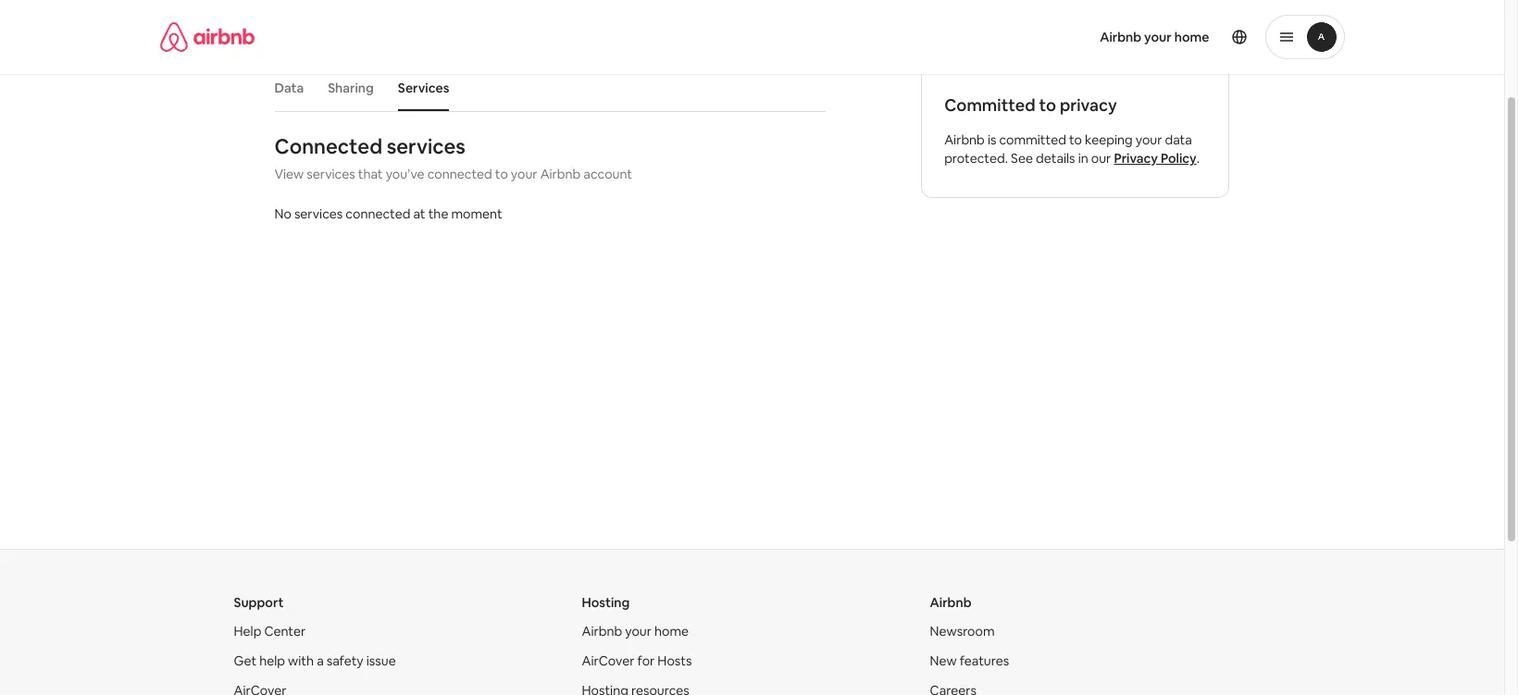 Task type: vqa. For each thing, say whether or not it's contained in the screenshot.
Policy
yes



Task type: describe. For each thing, give the bounding box(es) containing it.
committed to privacy
[[945, 94, 1117, 116]]

profile element
[[775, 0, 1345, 74]]

that
[[358, 166, 383, 182]]

no services connected at the moment
[[275, 206, 502, 222]]

airbnb your home inside profile element
[[1100, 29, 1210, 45]]

center
[[264, 623, 306, 640]]

newsroom link
[[930, 623, 995, 640]]

airbnb inside profile element
[[1100, 29, 1142, 45]]

connected inside 'connected services view services that you've connected to your airbnb account'
[[427, 166, 492, 182]]

1 vertical spatial airbnb your home link
[[582, 623, 689, 640]]

0 horizontal spatial home
[[655, 623, 689, 640]]

is
[[988, 132, 997, 148]]

to inside the airbnb is committed to keeping your data protected. see details in our
[[1069, 132, 1082, 148]]

see
[[1011, 150, 1033, 167]]

you've
[[386, 166, 425, 182]]

hosts
[[658, 653, 692, 669]]

help center link
[[234, 623, 306, 640]]

with
[[288, 653, 314, 669]]

new features
[[930, 653, 1010, 669]]

keeping
[[1085, 132, 1133, 148]]

hosting
[[582, 594, 630, 611]]

privacy policy link
[[1114, 150, 1197, 167]]

sharing button
[[319, 70, 383, 106]]

details
[[1036, 150, 1076, 167]]

0 horizontal spatial airbnb your home
[[582, 623, 689, 640]]

committed
[[1000, 132, 1067, 148]]

safety
[[327, 653, 364, 669]]

services for connected
[[387, 133, 466, 159]]

sharing
[[328, 80, 374, 96]]

airbnb up newsroom
[[930, 594, 972, 611]]

1 vertical spatial services
[[307, 166, 355, 182]]

home inside profile element
[[1175, 29, 1210, 45]]

privacy policy .
[[1114, 150, 1200, 167]]

aircover for hosts link
[[582, 653, 692, 669]]

policy
[[1161, 150, 1197, 167]]

connected
[[275, 133, 382, 159]]

data button
[[265, 70, 313, 106]]

airbnb inside the airbnb is committed to keeping your data protected. see details in our
[[945, 132, 985, 148]]

airbnb inside 'connected services view services that you've connected to your airbnb account'
[[540, 166, 581, 182]]

our
[[1092, 150, 1111, 167]]

your inside 'connected services view services that you've connected to your airbnb account'
[[511, 166, 538, 182]]



Task type: locate. For each thing, give the bounding box(es) containing it.
help
[[259, 653, 285, 669]]

tab list containing data
[[265, 65, 826, 111]]

no
[[275, 206, 292, 222]]

airbnb up protected.
[[945, 132, 985, 148]]

2 vertical spatial to
[[495, 166, 508, 182]]

0 vertical spatial airbnb your home link
[[1089, 18, 1221, 56]]

tab list
[[265, 65, 826, 111]]

at
[[413, 206, 426, 222]]

for
[[638, 653, 655, 669]]

account
[[584, 166, 632, 182]]

airbnb left the account on the top of page
[[540, 166, 581, 182]]

0 vertical spatial services
[[387, 133, 466, 159]]

to up in
[[1069, 132, 1082, 148]]

services
[[398, 80, 449, 96]]

1 horizontal spatial airbnb your home link
[[1089, 18, 1221, 56]]

airbnb your home link inside profile element
[[1089, 18, 1221, 56]]

help center
[[234, 623, 306, 640]]

airbnb up privacy
[[1100, 29, 1142, 45]]

1 horizontal spatial home
[[1175, 29, 1210, 45]]

airbnb
[[1100, 29, 1142, 45], [945, 132, 985, 148], [540, 166, 581, 182], [930, 594, 972, 611], [582, 623, 622, 640]]

1 horizontal spatial airbnb your home
[[1100, 29, 1210, 45]]

your
[[1145, 29, 1172, 45], [1136, 132, 1163, 148], [511, 166, 538, 182], [625, 623, 652, 640]]

protected.
[[945, 150, 1008, 167]]

issue
[[366, 653, 396, 669]]

services for no
[[294, 206, 343, 222]]

committed
[[945, 94, 1036, 116]]

home
[[1175, 29, 1210, 45], [655, 623, 689, 640]]

airbnb is committed to keeping your data protected. see details in our
[[945, 132, 1192, 167]]

connected up moment
[[427, 166, 492, 182]]

aircover for hosts
[[582, 653, 692, 669]]

0 vertical spatial home
[[1175, 29, 1210, 45]]

1 vertical spatial airbnb your home
[[582, 623, 689, 640]]

to
[[1039, 94, 1057, 116], [1069, 132, 1082, 148], [495, 166, 508, 182]]

get help with a safety issue
[[234, 653, 396, 669]]

privacy
[[1114, 150, 1158, 167]]

features
[[960, 653, 1010, 669]]

get help with a safety issue link
[[234, 653, 396, 669]]

services right no
[[294, 206, 343, 222]]

airbnb your home
[[1100, 29, 1210, 45], [582, 623, 689, 640]]

your inside profile element
[[1145, 29, 1172, 45]]

2 vertical spatial services
[[294, 206, 343, 222]]

1 vertical spatial home
[[655, 623, 689, 640]]

view
[[275, 166, 304, 182]]

0 horizontal spatial to
[[495, 166, 508, 182]]

1 horizontal spatial to
[[1039, 94, 1057, 116]]

services
[[387, 133, 466, 159], [307, 166, 355, 182], [294, 206, 343, 222]]

services down the connected
[[307, 166, 355, 182]]

0 horizontal spatial airbnb your home link
[[582, 623, 689, 640]]

connected down that
[[346, 206, 411, 222]]

airbnb your home link
[[1089, 18, 1221, 56], [582, 623, 689, 640]]

support
[[234, 594, 284, 611]]

a
[[317, 653, 324, 669]]

0 vertical spatial connected
[[427, 166, 492, 182]]

privacy
[[1060, 94, 1117, 116]]

aircover
[[582, 653, 635, 669]]

connected
[[427, 166, 492, 182], [346, 206, 411, 222]]

your inside the airbnb is committed to keeping your data protected. see details in our
[[1136, 132, 1163, 148]]

1 horizontal spatial connected
[[427, 166, 492, 182]]

new
[[930, 653, 957, 669]]

0 horizontal spatial connected
[[346, 206, 411, 222]]

to inside 'connected services view services that you've connected to your airbnb account'
[[495, 166, 508, 182]]

to up committed
[[1039, 94, 1057, 116]]

get
[[234, 653, 257, 669]]

0 vertical spatial airbnb your home
[[1100, 29, 1210, 45]]

moment
[[451, 206, 502, 222]]

1 vertical spatial to
[[1069, 132, 1082, 148]]

2 horizontal spatial to
[[1069, 132, 1082, 148]]

.
[[1197, 150, 1200, 167]]

1 vertical spatial connected
[[346, 206, 411, 222]]

data
[[275, 80, 304, 96]]

newsroom
[[930, 623, 995, 640]]

0 vertical spatial to
[[1039, 94, 1057, 116]]

to up moment
[[495, 166, 508, 182]]

in
[[1078, 150, 1089, 167]]

connected services view services that you've connected to your airbnb account
[[275, 133, 632, 182]]

services button
[[389, 70, 459, 106]]

new features link
[[930, 653, 1010, 669]]

data
[[1165, 132, 1192, 148]]

help
[[234, 623, 261, 640]]

services up the you've
[[387, 133, 466, 159]]

the
[[428, 206, 449, 222]]

airbnb down 'hosting'
[[582, 623, 622, 640]]



